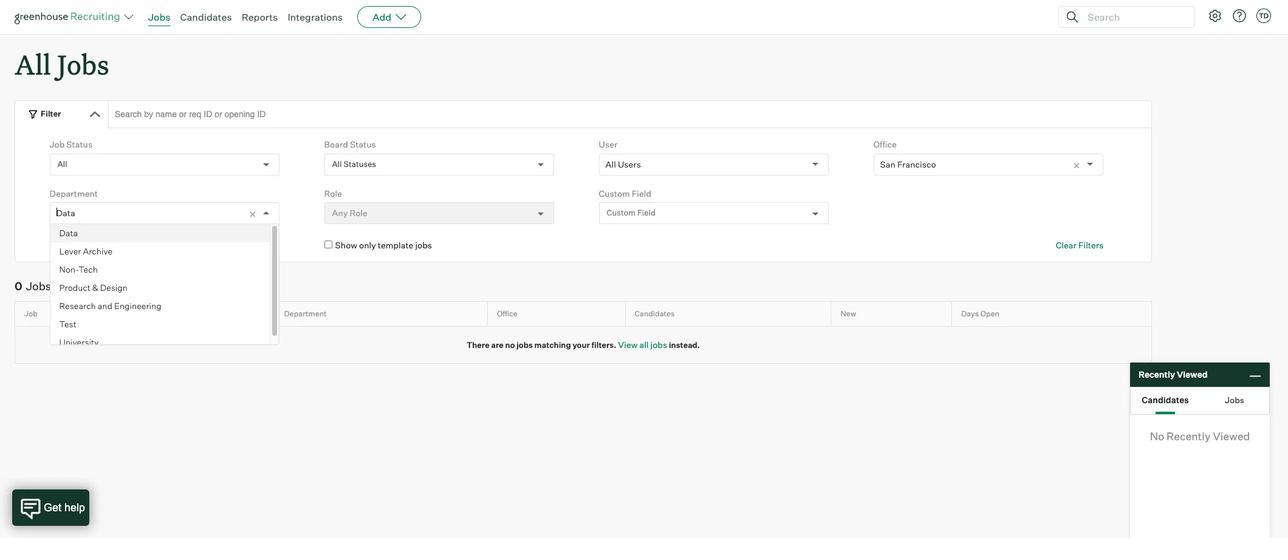 Task type: locate. For each thing, give the bounding box(es) containing it.
data inside option
[[59, 228, 78, 238]]

td
[[1259, 12, 1269, 20]]

no
[[505, 340, 515, 350]]

department
[[50, 188, 98, 199], [284, 309, 327, 319]]

req id
[[137, 309, 160, 319]]

open
[[981, 309, 1000, 319]]

university option
[[50, 334, 270, 352]]

0 vertical spatial data option
[[56, 208, 75, 218]]

all up filter
[[15, 46, 51, 82]]

all jobs
[[15, 46, 109, 82]]

show for show only jobs i'm following
[[61, 240, 83, 250]]

only for jobs
[[84, 240, 101, 250]]

status
[[66, 139, 92, 150], [350, 139, 376, 150]]

custom down all users
[[599, 188, 630, 199]]

2 vertical spatial candidates
[[1142, 395, 1189, 405]]

1 vertical spatial viewed
[[1213, 430, 1250, 443]]

lever archive
[[59, 246, 112, 257]]

all down job status
[[57, 159, 67, 169]]

2 status from the left
[[350, 139, 376, 150]]

reports link
[[242, 11, 278, 23]]

1 horizontal spatial job
[[50, 139, 65, 150]]

0 vertical spatial recently
[[1139, 370, 1175, 380]]

tab list
[[1131, 388, 1269, 414]]

integrations
[[288, 11, 343, 23]]

clear value element
[[1073, 154, 1087, 175], [249, 203, 263, 224]]

only left template
[[359, 240, 376, 250]]

job for job status
[[50, 139, 65, 150]]

data option
[[56, 208, 75, 218], [50, 224, 270, 243]]

1 horizontal spatial show
[[335, 240, 357, 250]]

list box
[[50, 224, 279, 352]]

1 show from the left
[[61, 240, 83, 250]]

data up show only jobs i'm following option
[[56, 208, 75, 218]]

research and engineering
[[59, 301, 161, 311]]

office
[[874, 139, 897, 150], [497, 309, 517, 319]]

statuses
[[344, 159, 376, 169]]

data option up non-tech option on the left
[[50, 224, 270, 243]]

1 horizontal spatial only
[[359, 240, 376, 250]]

all statuses
[[332, 159, 376, 169]]

data for bottommost data option
[[59, 228, 78, 238]]

1 horizontal spatial candidates
[[635, 309, 675, 319]]

all for all users
[[606, 159, 616, 169]]

custom field
[[599, 188, 651, 199], [607, 208, 656, 218]]

product & design option
[[50, 279, 270, 297]]

only for template
[[359, 240, 376, 250]]

1 horizontal spatial viewed
[[1213, 430, 1250, 443]]

non-tech
[[59, 264, 98, 275]]

custom field down all users
[[599, 188, 651, 199]]

all for all statuses
[[332, 159, 342, 169]]

jobs
[[148, 11, 170, 23], [57, 46, 109, 82], [26, 279, 51, 293], [1225, 395, 1244, 405]]

list box containing data
[[50, 224, 279, 352]]

0 horizontal spatial only
[[84, 240, 101, 250]]

show only template jobs
[[335, 240, 432, 250]]

non-
[[59, 264, 79, 275]]

jobs link
[[148, 11, 170, 23]]

0 horizontal spatial clear value element
[[249, 203, 263, 224]]

jobs right template
[[415, 240, 432, 250]]

show
[[61, 240, 83, 250], [335, 240, 357, 250]]

id
[[152, 309, 160, 319]]

candidates
[[180, 11, 232, 23], [635, 309, 675, 319], [1142, 395, 1189, 405]]

new
[[841, 309, 856, 319]]

configure image
[[1208, 9, 1223, 23]]

jobs
[[103, 240, 120, 250], [415, 240, 432, 250], [650, 339, 667, 350], [517, 340, 533, 350]]

0 vertical spatial candidates
[[180, 11, 232, 23]]

1 only from the left
[[84, 240, 101, 250]]

1 vertical spatial office
[[497, 309, 517, 319]]

product
[[59, 283, 90, 293]]

Search text field
[[1085, 8, 1183, 26]]

2 show from the left
[[335, 240, 357, 250]]

jobs left i'm
[[103, 240, 120, 250]]

reports
[[242, 11, 278, 23]]

show right show only jobs i'm following option
[[61, 240, 83, 250]]

custom down all users option
[[607, 208, 636, 218]]

university
[[59, 337, 99, 348]]

0 vertical spatial field
[[632, 188, 651, 199]]

0 horizontal spatial job
[[24, 309, 38, 319]]

1 vertical spatial job
[[24, 309, 38, 319]]

data up lever on the left top of the page
[[59, 228, 78, 238]]

office up san
[[874, 139, 897, 150]]

0 vertical spatial custom field
[[599, 188, 651, 199]]

francisco
[[897, 159, 936, 169]]

following
[[136, 240, 172, 250]]

all users option
[[606, 159, 641, 169]]

1 vertical spatial data
[[59, 228, 78, 238]]

archive
[[83, 246, 112, 257]]

td button
[[1254, 6, 1274, 26]]

candidates up all
[[635, 309, 675, 319]]

all left users
[[606, 159, 616, 169]]

0 vertical spatial job
[[50, 139, 65, 150]]

0 vertical spatial viewed
[[1177, 370, 1208, 380]]

san
[[880, 159, 896, 169]]

job status
[[50, 139, 92, 150]]

2 only from the left
[[359, 240, 376, 250]]

0 horizontal spatial department
[[50, 188, 98, 199]]

view
[[618, 339, 638, 350]]

viewed
[[1177, 370, 1208, 380], [1213, 430, 1250, 443]]

show right show only template jobs checkbox at top left
[[335, 240, 357, 250]]

your
[[573, 340, 590, 350]]

there are no jobs matching your filters. view all jobs instead.
[[467, 339, 700, 350]]

all for all
[[57, 159, 67, 169]]

0 horizontal spatial status
[[66, 139, 92, 150]]

1 horizontal spatial department
[[284, 309, 327, 319]]

1 horizontal spatial status
[[350, 139, 376, 150]]

1 horizontal spatial clear value element
[[1073, 154, 1087, 175]]

0 vertical spatial custom
[[599, 188, 630, 199]]

clear value element for san francisco
[[1073, 154, 1087, 175]]

san francisco
[[880, 159, 936, 169]]

data
[[56, 208, 75, 218], [59, 228, 78, 238]]

field
[[632, 188, 651, 199], [637, 208, 656, 218]]

only
[[84, 240, 101, 250], [359, 240, 376, 250]]

2 horizontal spatial candidates
[[1142, 395, 1189, 405]]

candidates link
[[180, 11, 232, 23]]

user
[[599, 139, 618, 150]]

recently
[[1139, 370, 1175, 380], [1167, 430, 1211, 443]]

1 vertical spatial clear value element
[[249, 203, 263, 224]]

0 vertical spatial office
[[874, 139, 897, 150]]

0 vertical spatial department
[[50, 188, 98, 199]]

Show only template jobs checkbox
[[324, 241, 332, 249]]

only right lever on the left top of the page
[[84, 240, 101, 250]]

greenhouse recruiting image
[[15, 10, 124, 24]]

data option up show only jobs i'm following option
[[56, 208, 75, 218]]

None field
[[56, 203, 59, 224]]

0 horizontal spatial show
[[61, 240, 83, 250]]

all
[[15, 46, 51, 82], [606, 159, 616, 169], [57, 159, 67, 169], [332, 159, 342, 169]]

candidates right jobs link
[[180, 11, 232, 23]]

no recently viewed
[[1150, 430, 1250, 443]]

jobs right 'no'
[[517, 340, 533, 350]]

1 vertical spatial field
[[637, 208, 656, 218]]

0 horizontal spatial candidates
[[180, 11, 232, 23]]

days
[[961, 309, 979, 319]]

1 status from the left
[[66, 139, 92, 150]]

role
[[324, 188, 342, 199]]

candidates down the recently viewed
[[1142, 395, 1189, 405]]

custom
[[599, 188, 630, 199], [607, 208, 636, 218]]

custom field down users
[[607, 208, 656, 218]]

job
[[50, 139, 65, 150], [24, 309, 38, 319]]

1 vertical spatial data option
[[50, 224, 270, 243]]

0 vertical spatial data
[[56, 208, 75, 218]]

jobs up no recently viewed
[[1225, 395, 1244, 405]]

i'm
[[122, 240, 134, 250]]

status for job status
[[66, 139, 92, 150]]

no
[[1150, 430, 1164, 443]]

days open
[[961, 309, 1000, 319]]

jobs inside tab list
[[1225, 395, 1244, 405]]

research and engineering option
[[50, 297, 270, 315]]

job down 0 jobs
[[24, 309, 38, 319]]

non-tech option
[[50, 261, 270, 279]]

1 vertical spatial department
[[284, 309, 327, 319]]

0 horizontal spatial office
[[497, 309, 517, 319]]

all
[[639, 339, 649, 350]]

template
[[378, 240, 413, 250]]

0 vertical spatial clear value element
[[1073, 154, 1087, 175]]

office up 'no'
[[497, 309, 517, 319]]

job down filter
[[50, 139, 65, 150]]

all down board
[[332, 159, 342, 169]]



Task type: vqa. For each thing, say whether or not it's contained in the screenshot.
Candidates LINK
yes



Task type: describe. For each thing, give the bounding box(es) containing it.
board status
[[324, 139, 376, 150]]

data for top data option
[[56, 208, 75, 218]]

1 vertical spatial custom
[[607, 208, 636, 218]]

research
[[59, 301, 96, 311]]

1 vertical spatial custom field
[[607, 208, 656, 218]]

1 horizontal spatial office
[[874, 139, 897, 150]]

san francisco option
[[880, 159, 936, 169]]

there
[[467, 340, 490, 350]]

view all jobs link
[[618, 339, 667, 350]]

filters.
[[592, 340, 616, 350]]

design
[[100, 283, 128, 293]]

engineering
[[114, 301, 161, 311]]

jobs right all
[[650, 339, 667, 350]]

req
[[137, 309, 151, 319]]

and
[[98, 301, 112, 311]]

all users
[[606, 159, 641, 169]]

clear value image
[[1073, 161, 1081, 170]]

users
[[618, 159, 641, 169]]

&
[[92, 283, 98, 293]]

clear filters
[[1056, 240, 1104, 250]]

job for job
[[24, 309, 38, 319]]

clear value element for data
[[249, 203, 263, 224]]

filter
[[41, 109, 61, 119]]

test
[[59, 319, 76, 329]]

0 horizontal spatial viewed
[[1177, 370, 1208, 380]]

0 jobs
[[15, 279, 51, 293]]

integrations link
[[288, 11, 343, 23]]

lever archive option
[[50, 243, 270, 261]]

clear value image
[[249, 210, 257, 219]]

status for board status
[[350, 139, 376, 150]]

product & design
[[59, 283, 128, 293]]

Search by name or req ID or opening ID text field
[[108, 100, 1152, 128]]

all for all jobs
[[15, 46, 51, 82]]

matching
[[534, 340, 571, 350]]

show only jobs i'm following
[[61, 240, 172, 250]]

lever
[[59, 246, 81, 257]]

1 vertical spatial recently
[[1167, 430, 1211, 443]]

candidates inside tab list
[[1142, 395, 1189, 405]]

test option
[[50, 315, 270, 334]]

filters
[[1078, 240, 1104, 250]]

instead.
[[669, 340, 700, 350]]

tech
[[79, 264, 98, 275]]

jobs left candidates link
[[148, 11, 170, 23]]

0
[[15, 279, 22, 293]]

clear
[[1056, 240, 1077, 250]]

jobs inside the there are no jobs matching your filters. view all jobs instead.
[[517, 340, 533, 350]]

add button
[[357, 6, 421, 28]]

tab list containing candidates
[[1131, 388, 1269, 414]]

jobs down greenhouse recruiting image
[[57, 46, 109, 82]]

are
[[491, 340, 504, 350]]

board
[[324, 139, 348, 150]]

1 vertical spatial candidates
[[635, 309, 675, 319]]

show for show only template jobs
[[335, 240, 357, 250]]

td button
[[1257, 9, 1271, 23]]

add
[[373, 11, 391, 23]]

recently viewed
[[1139, 370, 1208, 380]]

Show only jobs I'm following checkbox
[[50, 241, 57, 249]]

clear filters link
[[1056, 240, 1104, 251]]

jobs right 0
[[26, 279, 51, 293]]



